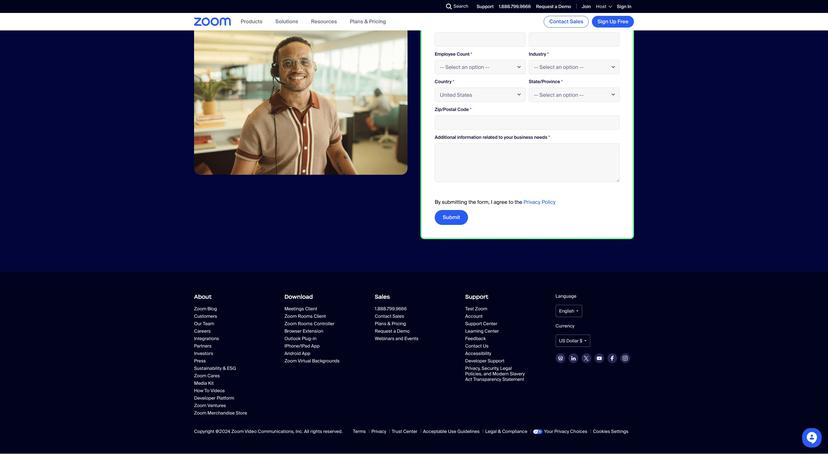 Task type: describe. For each thing, give the bounding box(es) containing it.
linked in image
[[571, 356, 576, 361]]

employee count *
[[435, 51, 473, 57]]

browser extension link
[[285, 329, 346, 334]]

contact inside test zoom account support center learning center feedback contact us accessibility developer support privacy, security, legal policies, and modern slavery act transparency statement
[[465, 343, 482, 349]]

careers link
[[194, 329, 256, 334]]

industry *
[[529, 51, 549, 57]]

2 vertical spatial center
[[403, 429, 418, 435]]

sign up free link
[[592, 16, 634, 28]]

zoom left the video
[[232, 429, 244, 435]]

plans & pricing
[[350, 18, 386, 25]]

0 vertical spatial app
[[311, 343, 320, 349]]

reserved.
[[323, 429, 343, 435]]

about
[[194, 294, 212, 301]]

0 horizontal spatial sales
[[375, 294, 390, 301]]

0 vertical spatial plans
[[350, 18, 363, 25]]

zoom down how
[[194, 403, 207, 409]]

twitter image
[[584, 356, 589, 361]]

email@yourcompany.com text field
[[435, 5, 526, 19]]

contact sales
[[550, 18, 584, 25]]

press link
[[194, 358, 256, 364]]

dollar
[[567, 338, 579, 344]]

privacy, security, legal policies, and modern slavery act transparency statement link
[[465, 366, 527, 383]]

learning
[[465, 329, 484, 334]]

& inside 1.888.799.9666 contact sales plans & pricing request a demo webinars and events
[[388, 321, 391, 327]]

a inside 1.888.799.9666 contact sales plans & pricing request a demo webinars and events
[[394, 329, 396, 334]]

our team link
[[194, 321, 256, 327]]

careers
[[194, 329, 211, 334]]

integrations link
[[194, 336, 256, 342]]

all
[[304, 429, 309, 435]]

webinars
[[375, 336, 395, 342]]

us dollar $
[[559, 338, 583, 344]]

* right code
[[470, 107, 472, 113]]

@2024
[[216, 429, 230, 435]]

1.888.799.9666 contact sales plans & pricing request a demo webinars and events
[[375, 306, 419, 342]]

resources
[[311, 18, 337, 25]]

in
[[628, 3, 632, 9]]

policies,
[[465, 371, 483, 377]]

policy
[[542, 199, 556, 206]]

trust
[[392, 429, 402, 435]]

press
[[194, 358, 206, 364]]

1 vertical spatial app
[[302, 351, 311, 357]]

ventures
[[208, 403, 226, 409]]

communications,
[[258, 429, 295, 435]]

* right state/province
[[562, 79, 563, 85]]

cookies
[[593, 429, 610, 435]]

0 horizontal spatial 1.888.799.9666 link
[[375, 306, 454, 312]]

blog
[[208, 306, 217, 312]]

videos
[[211, 388, 225, 394]]

transparency
[[474, 377, 502, 383]]

video
[[245, 429, 257, 435]]

i
[[491, 199, 493, 206]]

plug-
[[302, 336, 313, 342]]

* right industry
[[548, 51, 549, 57]]

acceptable
[[423, 429, 447, 435]]

android
[[285, 351, 301, 357]]

* right count
[[471, 51, 473, 57]]

2 rooms from the top
[[298, 321, 313, 327]]

us
[[483, 343, 489, 349]]

1 vertical spatial support link
[[465, 291, 544, 303]]

download
[[285, 294, 313, 301]]

1 horizontal spatial privacy
[[524, 199, 541, 206]]

information
[[458, 135, 482, 140]]

0 vertical spatial demo
[[559, 3, 571, 9]]

learning center link
[[465, 329, 527, 334]]

1 vertical spatial client
[[314, 314, 326, 320]]

sales link
[[375, 291, 454, 303]]

contact us link
[[465, 343, 527, 349]]

code
[[458, 107, 469, 113]]

kit
[[208, 381, 214, 387]]

developer support link
[[465, 358, 527, 364]]

sustainability
[[194, 366, 222, 372]]

industry
[[529, 51, 546, 57]]

security,
[[482, 366, 499, 372]]

test zoom link
[[465, 306, 544, 312]]

accessibility link
[[465, 351, 527, 357]]

agree
[[494, 199, 508, 206]]

outlook plug-in link
[[285, 336, 346, 342]]

0 vertical spatial sales
[[570, 18, 584, 25]]

0 horizontal spatial privacy
[[372, 429, 386, 435]]

webinars and events link
[[375, 336, 437, 342]]

iphone/ipad
[[285, 343, 310, 349]]

state/province *
[[529, 79, 563, 85]]

feedback
[[465, 336, 486, 342]]

meetings
[[285, 306, 304, 312]]

support center link
[[465, 321, 527, 327]]

events
[[405, 336, 419, 342]]

2 the from the left
[[515, 199, 523, 206]]

acceptable use guidelines
[[423, 429, 480, 435]]

1 horizontal spatial a
[[555, 3, 558, 9]]

0 vertical spatial to
[[499, 135, 503, 140]]

0 vertical spatial center
[[483, 321, 498, 327]]

account link
[[465, 314, 527, 320]]

support up test
[[465, 294, 489, 301]]

meetings client zoom rooms client zoom rooms controller browser extension outlook plug-in iphone/ipad app android app zoom virtual backgrounds
[[285, 306, 340, 364]]

developer platform link
[[194, 396, 256, 401]]

additional
[[435, 135, 456, 140]]

support down account
[[465, 321, 482, 327]]

trust center link
[[392, 429, 418, 435]]

1 rooms from the top
[[298, 314, 313, 320]]

your
[[504, 135, 513, 140]]

submit button
[[435, 210, 468, 225]]

terms link
[[353, 429, 366, 435]]

us
[[559, 338, 566, 344]]

additional information related to your business needs *
[[435, 135, 550, 140]]

zoom down android
[[285, 358, 297, 364]]

free
[[618, 18, 629, 25]]

plans inside 1.888.799.9666 contact sales plans & pricing request a demo webinars and events
[[375, 321, 387, 327]]

1 vertical spatial legal
[[486, 429, 497, 435]]

drop down icon image for english
[[576, 311, 579, 312]]

* right company at the right of the page
[[551, 24, 552, 29]]

account
[[465, 314, 483, 320]]

zoom inside test zoom account support center learning center feedback contact us accessibility developer support privacy, security, legal policies, and modern slavery act transparency statement
[[475, 306, 488, 312]]

up
[[610, 18, 617, 25]]

platform
[[217, 396, 234, 401]]

0 vertical spatial contact sales link
[[544, 16, 589, 28]]

1.888.799.9666 for 1.888.799.9666 contact sales plans & pricing request a demo webinars and events
[[375, 306, 407, 312]]

copyright
[[194, 429, 214, 435]]

request a demo link for 1.888.799.9666
[[536, 3, 571, 9]]

settings
[[611, 429, 629, 435]]

act
[[465, 377, 472, 383]]



Task type: vqa. For each thing, say whether or not it's contained in the screenshot.
1.888.799.9666
yes



Task type: locate. For each thing, give the bounding box(es) containing it.
0 vertical spatial pricing
[[369, 18, 386, 25]]

browser
[[285, 329, 302, 334]]

privacy left policy
[[524, 199, 541, 206]]

cookies settings
[[593, 429, 629, 435]]

0 horizontal spatial legal
[[486, 429, 497, 435]]

privacy
[[524, 199, 541, 206], [372, 429, 386, 435], [555, 429, 569, 435]]

0 horizontal spatial contact
[[375, 314, 392, 320]]

sustainability & esg link
[[194, 366, 256, 372]]

state/province
[[529, 79, 560, 85]]

0 horizontal spatial plans
[[350, 18, 363, 25]]

center right trust
[[403, 429, 418, 435]]

form,
[[478, 199, 490, 206]]

privacy right your
[[555, 429, 569, 435]]

None text field
[[529, 5, 620, 19], [435, 33, 526, 47], [529, 33, 620, 47], [435, 116, 620, 130], [435, 144, 620, 182], [529, 5, 620, 19], [435, 33, 526, 47], [529, 33, 620, 47], [435, 116, 620, 130], [435, 144, 620, 182]]

contact sales link down request a demo at the top of the page
[[544, 16, 589, 28]]

2 vertical spatial sales
[[393, 314, 404, 320]]

1 horizontal spatial pricing
[[392, 321, 406, 327]]

1 vertical spatial request
[[375, 329, 393, 334]]

1 horizontal spatial 1.888.799.9666 link
[[499, 3, 531, 9]]

0 vertical spatial legal
[[501, 366, 512, 372]]

submitting
[[442, 199, 467, 206]]

modern
[[493, 371, 509, 377]]

sales up 1.888.799.9666 contact sales plans & pricing request a demo webinars and events
[[375, 294, 390, 301]]

0 vertical spatial plans & pricing link
[[350, 18, 386, 25]]

drop down icon image for us dollar $
[[584, 341, 587, 342]]

legal right the guidelines
[[486, 429, 497, 435]]

0 horizontal spatial request a demo link
[[375, 329, 437, 334]]

developer inside test zoom account support center learning center feedback contact us accessibility developer support privacy, security, legal policies, and modern slavery act transparency statement
[[465, 358, 487, 364]]

1 horizontal spatial drop down icon image
[[584, 341, 587, 342]]

2 horizontal spatial sales
[[570, 18, 584, 25]]

controller
[[314, 321, 335, 327]]

0 vertical spatial contact
[[550, 18, 569, 25]]

1 vertical spatial drop down icon image
[[584, 341, 587, 342]]

1.888.799.9666
[[499, 3, 531, 9], [375, 306, 407, 312]]

and inside test zoom account support center learning center feedback contact us accessibility developer support privacy, security, legal policies, and modern slavery act transparency statement
[[484, 371, 492, 377]]

and left events
[[396, 336, 404, 342]]

and left the modern
[[484, 371, 492, 377]]

0 vertical spatial request
[[536, 3, 554, 9]]

to right agree
[[509, 199, 514, 206]]

1 vertical spatial request a demo link
[[375, 329, 437, 334]]

privacy left trust
[[372, 429, 386, 435]]

use
[[448, 429, 457, 435]]

0 horizontal spatial pricing
[[369, 18, 386, 25]]

1 horizontal spatial app
[[311, 343, 320, 349]]

1 horizontal spatial contact sales link
[[544, 16, 589, 28]]

youtube image
[[597, 357, 602, 361]]

meetings client link
[[285, 306, 363, 312]]

guidelines
[[458, 429, 480, 435]]

request a demo link for plans & pricing
[[375, 329, 437, 334]]

zoom logo image
[[194, 18, 231, 26]]

a up contact sales
[[555, 3, 558, 9]]

main content containing by submitting the form, i agree to the
[[0, 0, 829, 272]]

contact down request a demo at the top of the page
[[550, 18, 569, 25]]

sign left up
[[598, 18, 609, 25]]

0 horizontal spatial sign
[[598, 18, 609, 25]]

0 vertical spatial support link
[[477, 3, 494, 9]]

sign in link
[[617, 3, 632, 9]]

1 horizontal spatial 1.888.799.9666
[[499, 3, 531, 9]]

0 vertical spatial sign
[[617, 3, 627, 9]]

1 horizontal spatial and
[[484, 371, 492, 377]]

privacy policy link
[[524, 199, 556, 206]]

developer down accessibility
[[465, 358, 487, 364]]

1.888.799.9666 link down sales link
[[375, 306, 454, 312]]

0 vertical spatial a
[[555, 3, 558, 9]]

terms
[[353, 429, 366, 435]]

country *
[[435, 79, 455, 85]]

rooms
[[298, 314, 313, 320], [298, 321, 313, 327]]

app up android app 'link'
[[311, 343, 320, 349]]

1 horizontal spatial legal
[[501, 366, 512, 372]]

0 vertical spatial and
[[396, 336, 404, 342]]

* right needs
[[549, 135, 550, 140]]

zoom down meetings
[[285, 314, 297, 320]]

company *
[[529, 24, 552, 29]]

facebook image
[[611, 356, 614, 361]]

privacy link
[[372, 429, 386, 435]]

2 horizontal spatial contact
[[550, 18, 569, 25]]

products
[[241, 18, 263, 25]]

by submitting the form, i agree to the privacy policy
[[435, 199, 556, 206]]

0 horizontal spatial 1.888.799.9666
[[375, 306, 407, 312]]

1.888.799.9666 link up company at the right of the page
[[499, 3, 531, 9]]

accessibility
[[465, 351, 492, 357]]

the left form,
[[469, 199, 476, 206]]

your
[[544, 429, 554, 435]]

1 vertical spatial plans & pricing link
[[375, 321, 437, 327]]

0 horizontal spatial and
[[396, 336, 404, 342]]

contact inside 1.888.799.9666 contact sales plans & pricing request a demo webinars and events
[[375, 314, 392, 320]]

1.888.799.9666 up company at the right of the page
[[499, 3, 531, 9]]

contact up the webinars
[[375, 314, 392, 320]]

store
[[236, 410, 247, 416]]

blog image
[[558, 356, 563, 361]]

1 vertical spatial sign
[[598, 18, 609, 25]]

&
[[365, 18, 368, 25], [388, 321, 391, 327], [223, 366, 226, 372], [498, 429, 501, 435]]

a
[[555, 3, 558, 9], [394, 329, 396, 334]]

1 vertical spatial rooms
[[298, 321, 313, 327]]

demo up webinars and events link
[[397, 329, 410, 334]]

0 vertical spatial 1.888.799.9666 link
[[499, 3, 531, 9]]

1 horizontal spatial sales
[[393, 314, 404, 320]]

acceptable use guidelines link
[[423, 429, 480, 435]]

your privacy choices
[[544, 429, 588, 435]]

sign for sign up free
[[598, 18, 609, 25]]

1 vertical spatial sales
[[375, 294, 390, 301]]

None search field
[[423, 1, 448, 12]]

* right the country
[[453, 79, 455, 85]]

count
[[457, 51, 470, 57]]

english
[[559, 309, 575, 314]]

zoom blog customers our team careers integrations partners investors press sustainability & esg zoom cares media kit how to videos developer platform zoom ventures zoom merchandise store
[[194, 306, 247, 416]]

search
[[454, 3, 469, 9]]

sales
[[570, 18, 584, 25], [375, 294, 390, 301], [393, 314, 404, 320]]

0 horizontal spatial demo
[[397, 329, 410, 334]]

1 vertical spatial to
[[509, 199, 514, 206]]

1 vertical spatial pricing
[[392, 321, 406, 327]]

legal inside test zoom account support center learning center feedback contact us accessibility developer support privacy, security, legal policies, and modern slavery act transparency statement
[[501, 366, 512, 372]]

2 vertical spatial contact
[[465, 343, 482, 349]]

client up zoom rooms client link
[[305, 306, 317, 312]]

us dollar $ button
[[556, 335, 591, 347]]

zip/postal
[[435, 107, 457, 113]]

and
[[396, 336, 404, 342], [484, 371, 492, 377]]

1 vertical spatial a
[[394, 329, 396, 334]]

support right "search"
[[477, 3, 494, 9]]

demo
[[559, 3, 571, 9], [397, 329, 410, 334]]

1 vertical spatial center
[[485, 329, 499, 334]]

center up learning center link
[[483, 321, 498, 327]]

zoom up customers
[[194, 306, 207, 312]]

0 vertical spatial client
[[305, 306, 317, 312]]

employee
[[435, 51, 456, 57]]

get started today! image
[[194, 15, 408, 175]]

zoom rooms client link
[[285, 314, 346, 320]]

1 horizontal spatial demo
[[559, 3, 571, 9]]

iphone/ipad app link
[[285, 343, 346, 349]]

how
[[194, 388, 204, 394]]

drop down icon image inside us dollar $ dropdown button
[[584, 341, 587, 342]]

search image
[[446, 4, 452, 9], [446, 4, 452, 9]]

legal
[[501, 366, 512, 372], [486, 429, 497, 435]]

0 horizontal spatial drop down icon image
[[576, 311, 579, 312]]

rooms up zoom rooms controller link
[[298, 314, 313, 320]]

contact
[[550, 18, 569, 25], [375, 314, 392, 320], [465, 343, 482, 349]]

legal down developer support link
[[501, 366, 512, 372]]

request up the webinars
[[375, 329, 393, 334]]

1 horizontal spatial the
[[515, 199, 523, 206]]

zoom merchandise store link
[[194, 410, 256, 416]]

legal & compliance
[[486, 429, 528, 435]]

company
[[529, 24, 550, 29]]

1 vertical spatial 1.888.799.9666 link
[[375, 306, 454, 312]]

developer down the to
[[194, 396, 216, 401]]

1 vertical spatial demo
[[397, 329, 410, 334]]

contact down feedback in the bottom right of the page
[[465, 343, 482, 349]]

request a demo
[[536, 3, 571, 9]]

host
[[596, 4, 607, 9]]

instagram image
[[623, 356, 628, 361]]

sales up webinars and events link
[[393, 314, 404, 320]]

rooms up extension
[[298, 321, 313, 327]]

pricing inside 1.888.799.9666 contact sales plans & pricing request a demo webinars and events
[[392, 321, 406, 327]]

$
[[580, 338, 583, 344]]

demo inside 1.888.799.9666 contact sales plans & pricing request a demo webinars and events
[[397, 329, 410, 334]]

request a demo link up contact sales
[[536, 3, 571, 9]]

1 horizontal spatial plans
[[375, 321, 387, 327]]

developer
[[465, 358, 487, 364], [194, 396, 216, 401]]

0 vertical spatial request a demo link
[[536, 3, 571, 9]]

zoom virtual backgrounds link
[[285, 358, 346, 364]]

outlook
[[285, 336, 301, 342]]

0 horizontal spatial a
[[394, 329, 396, 334]]

feedback link
[[465, 336, 527, 342]]

developer inside zoom blog customers our team careers integrations partners investors press sustainability & esg zoom cares media kit how to videos developer platform zoom ventures zoom merchandise store
[[194, 396, 216, 401]]

drop down icon image right '$'
[[584, 341, 587, 342]]

sign left in
[[617, 3, 627, 9]]

0 horizontal spatial contact sales link
[[375, 314, 437, 320]]

1 the from the left
[[469, 199, 476, 206]]

android app link
[[285, 351, 346, 357]]

drop down icon image
[[576, 311, 579, 312], [584, 341, 587, 342]]

zoom rooms controller link
[[285, 321, 346, 327]]

rights
[[310, 429, 322, 435]]

1 horizontal spatial sign
[[617, 3, 627, 9]]

center up feedback link
[[485, 329, 499, 334]]

0 horizontal spatial app
[[302, 351, 311, 357]]

drop down icon image inside english dropdown button
[[576, 311, 579, 312]]

zoom
[[194, 306, 207, 312], [475, 306, 488, 312], [285, 314, 297, 320], [285, 321, 297, 327], [285, 358, 297, 364], [194, 373, 207, 379], [194, 403, 207, 409], [194, 410, 207, 416], [232, 429, 244, 435]]

solutions button
[[275, 18, 298, 25]]

request a demo link
[[536, 3, 571, 9], [375, 329, 437, 334]]

demo up contact sales
[[559, 3, 571, 9]]

support link up test zoom link at the right bottom
[[465, 291, 544, 303]]

main content
[[0, 0, 829, 272]]

client down meetings client link
[[314, 314, 326, 320]]

request a demo link up webinars and events link
[[375, 329, 437, 334]]

sign for sign in
[[617, 3, 627, 9]]

0 horizontal spatial to
[[499, 135, 503, 140]]

to left your
[[499, 135, 503, 140]]

1 vertical spatial contact
[[375, 314, 392, 320]]

language
[[556, 294, 577, 299]]

support down accessibility link
[[488, 358, 505, 364]]

1 horizontal spatial to
[[509, 199, 514, 206]]

a up the webinars
[[394, 329, 396, 334]]

support link right "search"
[[477, 3, 494, 9]]

compliance
[[502, 429, 528, 435]]

1 vertical spatial and
[[484, 371, 492, 377]]

1.888.799.9666 inside 1.888.799.9666 contact sales plans & pricing request a demo webinars and events
[[375, 306, 407, 312]]

country
[[435, 79, 452, 85]]

1.888.799.9666 down sales link
[[375, 306, 407, 312]]

1 vertical spatial 1.888.799.9666
[[375, 306, 407, 312]]

request up company *
[[536, 3, 554, 9]]

0 horizontal spatial request
[[375, 329, 393, 334]]

0 vertical spatial rooms
[[298, 314, 313, 320]]

join
[[582, 3, 591, 9]]

sales inside 1.888.799.9666 contact sales plans & pricing request a demo webinars and events
[[393, 314, 404, 320]]

about link
[[194, 291, 273, 303]]

1 horizontal spatial request
[[536, 3, 554, 9]]

drop down icon image right english
[[576, 311, 579, 312]]

zoom up the media
[[194, 373, 207, 379]]

0 vertical spatial developer
[[465, 358, 487, 364]]

0 vertical spatial drop down icon image
[[576, 311, 579, 312]]

app up the virtual on the left
[[302, 351, 311, 357]]

1 horizontal spatial developer
[[465, 358, 487, 364]]

0 horizontal spatial the
[[469, 199, 476, 206]]

1.888.799.9666 link
[[499, 3, 531, 9], [375, 306, 454, 312]]

1 horizontal spatial contact
[[465, 343, 482, 349]]

1 vertical spatial developer
[[194, 396, 216, 401]]

zoom up account
[[475, 306, 488, 312]]

0 vertical spatial 1.888.799.9666
[[499, 3, 531, 9]]

sales down join
[[570, 18, 584, 25]]

& inside zoom blog customers our team careers integrations partners investors press sustainability & esg zoom cares media kit how to videos developer platform zoom ventures zoom merchandise store
[[223, 366, 226, 372]]

solutions
[[275, 18, 298, 25]]

extension
[[303, 329, 323, 334]]

zoom up browser at bottom
[[285, 321, 297, 327]]

1.888.799.9666 for 1.888.799.9666
[[499, 3, 531, 9]]

contact sales link down sales link
[[375, 314, 437, 320]]

request inside 1.888.799.9666 contact sales plans & pricing request a demo webinars and events
[[375, 329, 393, 334]]

0 horizontal spatial developer
[[194, 396, 216, 401]]

esg
[[227, 366, 236, 372]]

the right agree
[[515, 199, 523, 206]]

2 horizontal spatial privacy
[[555, 429, 569, 435]]

resources button
[[311, 18, 337, 25]]

1 vertical spatial contact sales link
[[375, 314, 437, 320]]

and inside 1.888.799.9666 contact sales plans & pricing request a demo webinars and events
[[396, 336, 404, 342]]

1 vertical spatial plans
[[375, 321, 387, 327]]

1 horizontal spatial request a demo link
[[536, 3, 571, 9]]

host button
[[596, 4, 612, 9]]

zoom up copyright
[[194, 410, 207, 416]]



